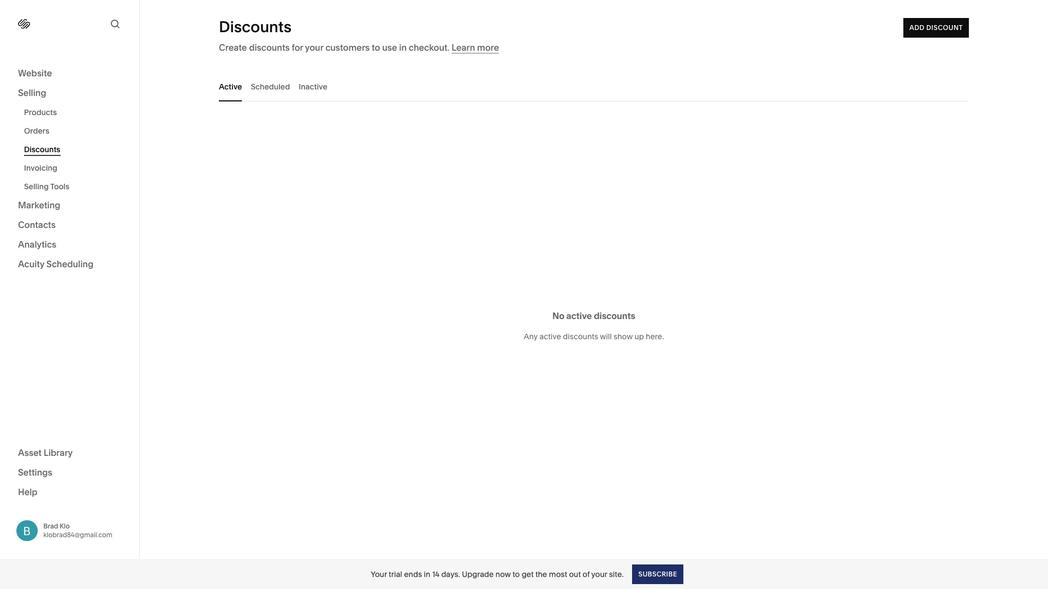 Task type: describe. For each thing, give the bounding box(es) containing it.
days.
[[441, 570, 460, 579]]

tab list containing active
[[219, 72, 969, 102]]

asset library
[[18, 447, 73, 458]]

klo
[[60, 522, 70, 530]]

your trial ends in 14 days. upgrade now to get the most out of your site.
[[371, 570, 624, 579]]

learn more link
[[452, 42, 499, 53]]

1 vertical spatial to
[[513, 570, 520, 579]]

website link
[[18, 67, 121, 80]]

active for any
[[539, 331, 561, 341]]

brad
[[43, 522, 58, 530]]

0 vertical spatial discounts
[[249, 42, 290, 53]]

0 horizontal spatial your
[[305, 42, 323, 53]]

website
[[18, 68, 52, 79]]

1 horizontal spatial your
[[591, 570, 607, 579]]

acuity
[[18, 259, 44, 270]]

marketing link
[[18, 199, 121, 212]]

marketing
[[18, 200, 60, 211]]

the
[[535, 570, 547, 579]]

analytics link
[[18, 239, 121, 252]]

any active discounts will show up here.
[[524, 331, 664, 341]]

14
[[432, 570, 439, 579]]

checkout.
[[409, 42, 449, 53]]

contacts
[[18, 219, 56, 230]]

now
[[496, 570, 511, 579]]

scheduled
[[251, 82, 290, 91]]

here.
[[646, 331, 664, 341]]

subscribe button
[[632, 565, 683, 584]]

up
[[634, 331, 644, 341]]

asset library link
[[18, 447, 121, 460]]

site.
[[609, 570, 624, 579]]

klobrad84@gmail.com
[[43, 531, 112, 539]]

add discount
[[909, 23, 963, 32]]

scheduled button
[[251, 72, 290, 102]]

selling link
[[18, 87, 121, 100]]

trial
[[389, 570, 402, 579]]

selling for selling
[[18, 87, 46, 98]]

analytics
[[18, 239, 56, 250]]

use
[[382, 42, 397, 53]]

out
[[569, 570, 581, 579]]

selling tools
[[24, 182, 69, 192]]

asset
[[18, 447, 42, 458]]

active button
[[219, 72, 242, 102]]

orders link
[[24, 122, 127, 140]]

selling for selling tools
[[24, 182, 49, 192]]

create discounts for your customers to use in checkout. learn more
[[219, 42, 499, 53]]

subscribe
[[638, 570, 677, 578]]

acuity scheduling link
[[18, 258, 121, 271]]

upgrade
[[462, 570, 494, 579]]

discounts link
[[24, 140, 127, 159]]

help link
[[18, 486, 37, 498]]

brad klo klobrad84@gmail.com
[[43, 522, 112, 539]]

0 horizontal spatial in
[[399, 42, 407, 53]]



Task type: locate. For each thing, give the bounding box(es) containing it.
0 vertical spatial discounts
[[219, 17, 292, 36]]

settings
[[18, 467, 52, 478]]

selling
[[18, 87, 46, 98], [24, 182, 49, 192]]

selling up the marketing
[[24, 182, 49, 192]]

1 horizontal spatial to
[[513, 570, 520, 579]]

settings link
[[18, 466, 121, 480]]

no active discounts
[[552, 310, 635, 321]]

of
[[583, 570, 590, 579]]

1 vertical spatial selling
[[24, 182, 49, 192]]

products link
[[24, 103, 127, 122]]

discounts
[[219, 17, 292, 36], [24, 145, 60, 154]]

learn
[[452, 42, 475, 53]]

will
[[600, 331, 612, 341]]

help
[[18, 487, 37, 498]]

your
[[305, 42, 323, 53], [591, 570, 607, 579]]

active
[[219, 82, 242, 91]]

active right 'no'
[[566, 310, 592, 321]]

inactive button
[[299, 72, 327, 102]]

0 vertical spatial your
[[305, 42, 323, 53]]

invoicing
[[24, 163, 57, 173]]

1 vertical spatial your
[[591, 570, 607, 579]]

show
[[614, 331, 633, 341]]

to
[[372, 42, 380, 53], [513, 570, 520, 579]]

add discount button
[[903, 18, 969, 38]]

2 vertical spatial discounts
[[563, 331, 598, 341]]

your right of
[[591, 570, 607, 579]]

discounts up show
[[594, 310, 635, 321]]

library
[[44, 447, 73, 458]]

invoicing link
[[24, 159, 127, 177]]

0 vertical spatial to
[[372, 42, 380, 53]]

scheduling
[[46, 259, 93, 270]]

0 horizontal spatial to
[[372, 42, 380, 53]]

0 vertical spatial selling
[[18, 87, 46, 98]]

1 vertical spatial in
[[424, 570, 430, 579]]

active right any
[[539, 331, 561, 341]]

discounts down no active discounts
[[563, 331, 598, 341]]

in right use
[[399, 42, 407, 53]]

your right for
[[305, 42, 323, 53]]

inactive
[[299, 82, 327, 91]]

discounts for no active discounts
[[594, 310, 635, 321]]

most
[[549, 570, 567, 579]]

1 vertical spatial active
[[539, 331, 561, 341]]

1 horizontal spatial active
[[566, 310, 592, 321]]

to left the "get"
[[513, 570, 520, 579]]

selling down website
[[18, 87, 46, 98]]

1 vertical spatial discounts
[[594, 310, 635, 321]]

discounts left for
[[249, 42, 290, 53]]

discounts up create
[[219, 17, 292, 36]]

discounts for any active discounts will show up here.
[[563, 331, 598, 341]]

more
[[477, 42, 499, 53]]

to left use
[[372, 42, 380, 53]]

discount
[[926, 23, 963, 32]]

in
[[399, 42, 407, 53], [424, 570, 430, 579]]

selling tools link
[[24, 177, 127, 196]]

customers
[[325, 42, 370, 53]]

get
[[522, 570, 534, 579]]

products
[[24, 108, 57, 117]]

tab list
[[219, 72, 969, 102]]

1 vertical spatial discounts
[[24, 145, 60, 154]]

no
[[552, 310, 564, 321]]

discounts
[[249, 42, 290, 53], [594, 310, 635, 321], [563, 331, 598, 341]]

0 horizontal spatial active
[[539, 331, 561, 341]]

0 vertical spatial in
[[399, 42, 407, 53]]

tools
[[50, 182, 69, 192]]

active for no
[[566, 310, 592, 321]]

acuity scheduling
[[18, 259, 93, 270]]

add
[[909, 23, 925, 32]]

for
[[292, 42, 303, 53]]

create
[[219, 42, 247, 53]]

any
[[524, 331, 538, 341]]

your
[[371, 570, 387, 579]]

1 horizontal spatial in
[[424, 570, 430, 579]]

in left 14
[[424, 570, 430, 579]]

active
[[566, 310, 592, 321], [539, 331, 561, 341]]

ends
[[404, 570, 422, 579]]

1 horizontal spatial discounts
[[219, 17, 292, 36]]

orders
[[24, 126, 49, 136]]

contacts link
[[18, 219, 121, 232]]

discounts up invoicing
[[24, 145, 60, 154]]

0 horizontal spatial discounts
[[24, 145, 60, 154]]

0 vertical spatial active
[[566, 310, 592, 321]]



Task type: vqa. For each thing, say whether or not it's contained in the screenshot.
traffic
no



